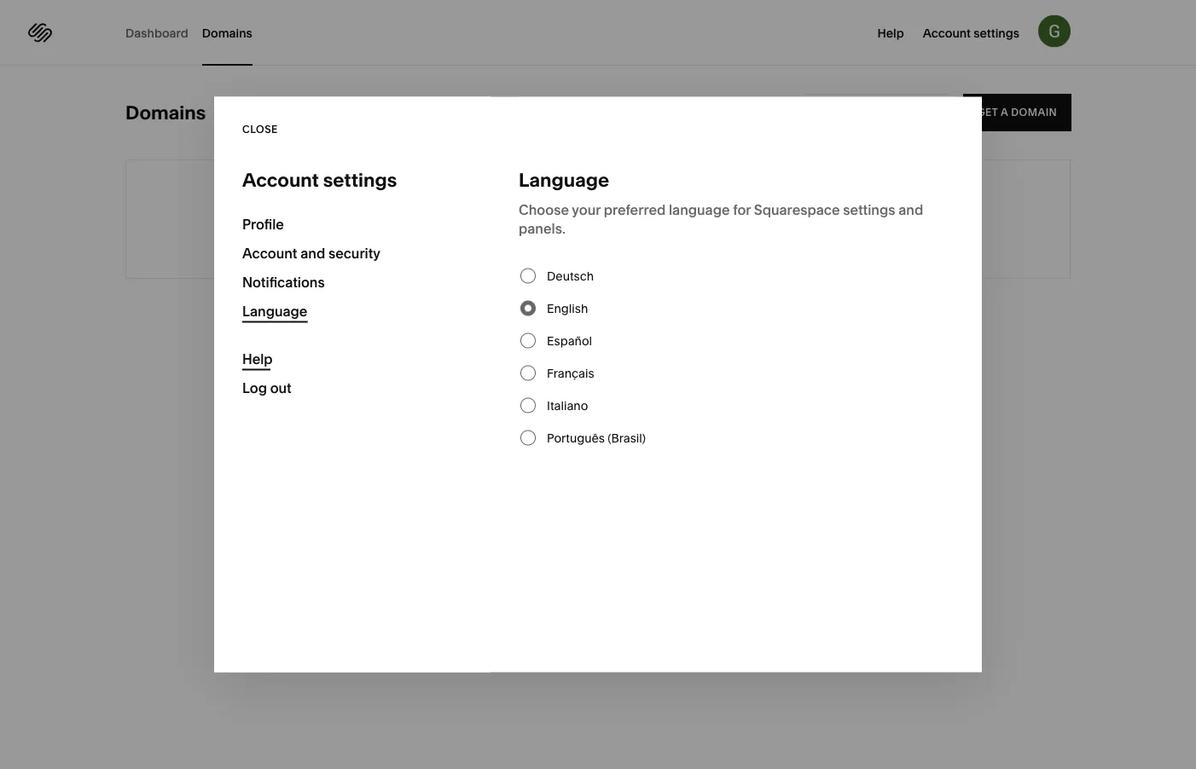 Task type: describe. For each thing, give the bounding box(es) containing it.
domains inside tab list
[[202, 26, 252, 40]]

account for no domains
[[923, 26, 971, 40]]

get
[[977, 106, 998, 119]]

squarespace
[[754, 202, 840, 218]]

0 horizontal spatial language
[[242, 303, 308, 320]]

account and security link
[[242, 239, 462, 268]]

your
[[572, 202, 601, 218]]

1 vertical spatial domains
[[126, 101, 206, 124]]

italiano
[[547, 398, 588, 413]]

log out link
[[242, 374, 462, 403]]

domains button
[[202, 0, 252, 66]]

log
[[242, 380, 267, 397]]

close button
[[242, 97, 278, 163]]

a
[[1001, 106, 1008, 119]]

0 vertical spatial settings
[[974, 26, 1020, 40]]

1 horizontal spatial account settings
[[923, 26, 1020, 40]]

language
[[669, 202, 730, 218]]

choose your preferred language for squarespace settings and panels.
[[519, 202, 923, 237]]

notifications link
[[242, 268, 462, 297]]

get a domain
[[977, 106, 1057, 119]]

español
[[547, 334, 592, 348]]

deutsch
[[547, 269, 594, 283]]

0 horizontal spatial settings
[[323, 168, 397, 191]]

0 horizontal spatial and
[[301, 245, 325, 262]]

tab list containing dashboard
[[126, 0, 266, 66]]

choose
[[519, 202, 569, 218]]

close
[[242, 123, 278, 136]]

0 horizontal spatial help
[[242, 351, 273, 368]]



Task type: vqa. For each thing, say whether or not it's contained in the screenshot.
the bottom Help link
yes



Task type: locate. For each thing, give the bounding box(es) containing it.
(brasil)
[[608, 431, 646, 445]]

language
[[519, 168, 609, 191], [242, 303, 308, 320]]

0 vertical spatial language
[[519, 168, 609, 191]]

get a domain link
[[963, 94, 1071, 131]]

english
[[547, 301, 588, 316]]

help link down language link
[[242, 345, 462, 374]]

0 vertical spatial and
[[899, 202, 923, 218]]

help link for log out
[[242, 345, 462, 374]]

profile link
[[242, 210, 462, 239]]

0 vertical spatial account
[[923, 26, 971, 40]]

0 vertical spatial help link
[[878, 24, 904, 41]]

account settings up profile link
[[242, 168, 397, 191]]

1 horizontal spatial help link
[[878, 24, 904, 41]]

1 vertical spatial settings
[[323, 168, 397, 191]]

0 vertical spatial help
[[878, 26, 904, 40]]

1 horizontal spatial help
[[878, 26, 904, 40]]

account settings up get
[[923, 26, 1020, 40]]

help link left account settings link
[[878, 24, 904, 41]]

help link
[[878, 24, 904, 41], [242, 345, 462, 374]]

1 vertical spatial help
[[242, 351, 273, 368]]

1 horizontal spatial language
[[519, 168, 609, 191]]

no domains
[[544, 208, 653, 231]]

1 vertical spatial and
[[301, 245, 325, 262]]

help link for account settings
[[878, 24, 904, 41]]

1 vertical spatial account
[[242, 168, 319, 191]]

security
[[328, 245, 381, 262]]

settings inside choose your preferred language for squarespace settings and panels.
[[843, 202, 895, 218]]

settings
[[974, 26, 1020, 40], [323, 168, 397, 191], [843, 202, 895, 218]]

0 vertical spatial domains
[[202, 26, 252, 40]]

preferred
[[604, 202, 666, 218]]

and
[[899, 202, 923, 218], [301, 245, 325, 262]]

log out
[[242, 380, 292, 397]]

language up choose
[[519, 168, 609, 191]]

domains down dashboard button
[[126, 101, 206, 124]]

dashboard
[[126, 26, 188, 40]]

1 vertical spatial account settings
[[242, 168, 397, 191]]

domains
[[202, 26, 252, 40], [126, 101, 206, 124]]

2 horizontal spatial settings
[[974, 26, 1020, 40]]

notifications
[[242, 274, 325, 291]]

help left account settings link
[[878, 26, 904, 40]]

dashboard button
[[126, 0, 188, 66]]

account and security
[[242, 245, 381, 262]]

account settings link
[[923, 24, 1020, 41]]

out
[[270, 380, 292, 397]]

tab list
[[126, 0, 266, 66]]

settings up a
[[974, 26, 1020, 40]]

1 vertical spatial help link
[[242, 345, 462, 374]]

2 vertical spatial settings
[[843, 202, 895, 218]]

no
[[544, 208, 570, 231]]

and inside choose your preferred language for squarespace settings and panels.
[[899, 202, 923, 218]]

domains
[[574, 208, 653, 231]]

português
[[547, 431, 605, 445]]

account for choose your preferred language for squarespace settings and panels.
[[242, 245, 297, 262]]

domain
[[1011, 106, 1057, 119]]

1 horizontal spatial and
[[899, 202, 923, 218]]

help up "log"
[[242, 351, 273, 368]]

help
[[878, 26, 904, 40], [242, 351, 273, 368]]

português (brasil)
[[547, 431, 646, 445]]

panels.
[[519, 221, 566, 237]]

settings up profile link
[[323, 168, 397, 191]]

0 horizontal spatial account settings
[[242, 168, 397, 191]]

profile
[[242, 216, 284, 233]]

language down notifications on the top of page
[[242, 303, 308, 320]]

settings right the squarespace
[[843, 202, 895, 218]]

language link
[[242, 297, 462, 326]]

0 vertical spatial account settings
[[923, 26, 1020, 40]]

account settings
[[923, 26, 1020, 40], [242, 168, 397, 191]]

domains right dashboard button
[[202, 26, 252, 40]]

1 vertical spatial language
[[242, 303, 308, 320]]

0 horizontal spatial help link
[[242, 345, 462, 374]]

2 vertical spatial account
[[242, 245, 297, 262]]

1 horizontal spatial settings
[[843, 202, 895, 218]]

account
[[923, 26, 971, 40], [242, 168, 319, 191], [242, 245, 297, 262]]

for
[[733, 202, 751, 218]]

français
[[547, 366, 594, 381]]



